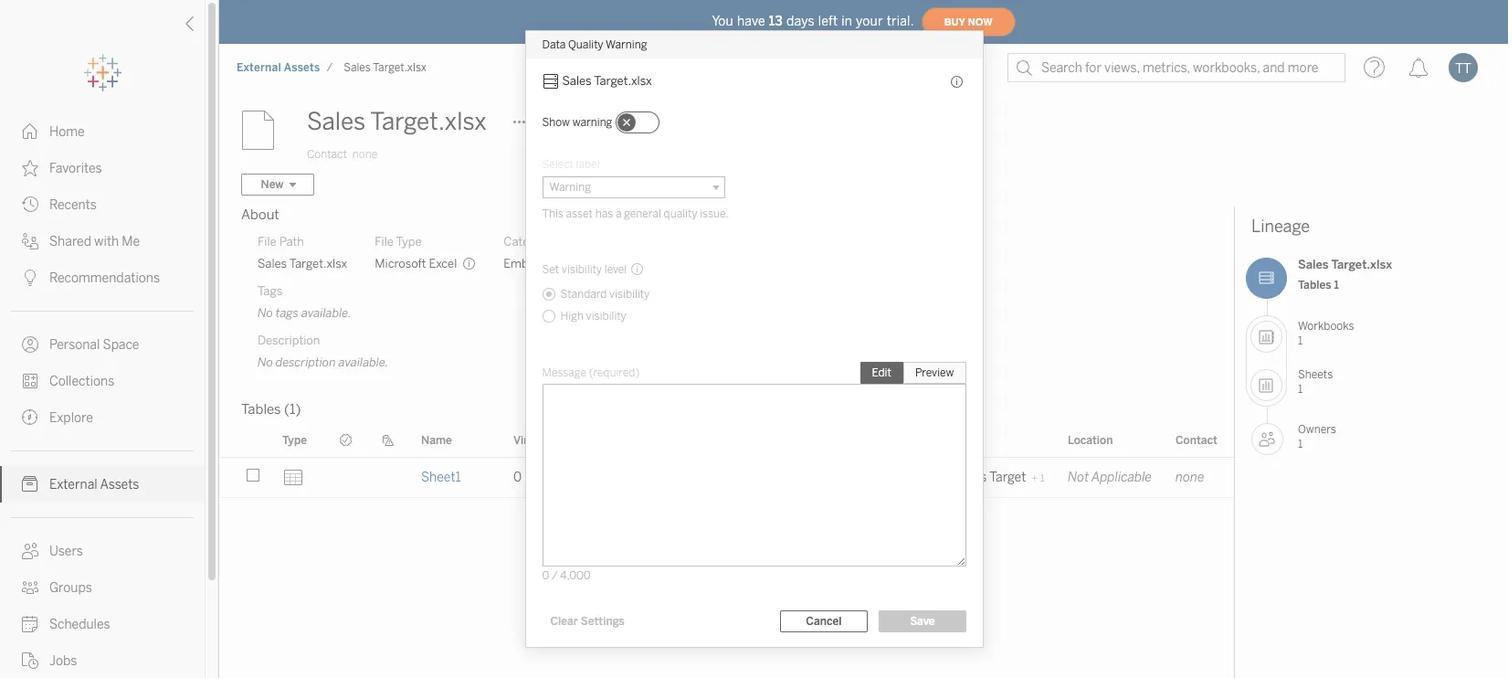 Task type: locate. For each thing, give the bounding box(es) containing it.
1 vertical spatial available.
[[339, 355, 388, 369]]

assets
[[284, 61, 320, 74], [100, 477, 139, 493]]

1 vertical spatial no
[[258, 355, 273, 369]]

no left the tags
[[258, 306, 273, 320]]

by text only_f5he34f image
[[22, 233, 38, 249], [22, 270, 38, 286], [22, 373, 38, 389], [22, 476, 38, 493], [22, 579, 38, 596], [22, 616, 38, 632], [22, 652, 38, 669]]

by text only_f5he34f image inside home link
[[22, 123, 38, 140]]

file up the microsoft
[[375, 235, 394, 249]]

1 horizontal spatial file
[[375, 235, 394, 249]]

1 by text only_f5he34f image from the top
[[22, 123, 38, 140]]

contact inside grid
[[1176, 434, 1218, 446]]

0 horizontal spatial warning
[[550, 181, 591, 194]]

1 vertical spatial warning
[[550, 181, 591, 194]]

external down the explore in the bottom of the page
[[49, 477, 97, 493]]

0 vertical spatial external
[[237, 61, 281, 74]]

external assets
[[49, 477, 139, 493]]

grid containing sheet1
[[219, 423, 1235, 678]]

1 horizontal spatial external assets link
[[236, 60, 321, 75]]

order
[[886, 470, 920, 485]]

0
[[514, 470, 522, 485], [542, 569, 550, 582]]

available. up description no description available. at the left
[[302, 306, 351, 320]]

0 left 4,000 on the bottom
[[542, 569, 550, 582]]

available. for description no description available.
[[339, 355, 388, 369]]

type up microsoft excel
[[396, 235, 422, 249]]

by text only_f5he34f image left collections at the left bottom of the page
[[22, 373, 38, 389]]

warning down "select label"
[[550, 181, 591, 194]]

external inside main navigation. press the up and down arrow keys to access links. element
[[49, 477, 97, 493]]

1 vertical spatial tables
[[241, 401, 281, 418]]

save button
[[879, 610, 967, 632]]

by text only_f5he34f image left favorites
[[22, 160, 38, 176]]

by text only_f5he34f image inside jobs link
[[22, 652, 38, 669]]

/ left the sales target.xlsx element
[[327, 61, 333, 74]]

none right applicable
[[1176, 470, 1205, 485]]

target.xlsx inside data quality warning dialog
[[594, 74, 652, 88]]

by text only_f5he34f image left the explore in the bottom of the page
[[22, 409, 38, 426]]

1 vertical spatial /
[[552, 569, 558, 582]]

none down the sales target.xlsx element
[[353, 148, 378, 161]]

assets inside main navigation. press the up and down arrow keys to access links. element
[[100, 477, 139, 493]]

sales right database "image"
[[562, 74, 592, 88]]

1 horizontal spatial contact
[[1176, 434, 1218, 446]]

1 horizontal spatial external
[[237, 61, 281, 74]]

external up file (microsoft excel) image at the left top
[[237, 61, 281, 74]]

assets up users 'link'
[[100, 477, 139, 493]]

warning right quality at left
[[606, 38, 647, 51]]

by text only_f5he34f image inside shared with me 'link'
[[22, 233, 38, 249]]

by text only_f5he34f image for users
[[22, 543, 38, 559]]

external assets link up file (microsoft excel) image at the left top
[[236, 60, 321, 75]]

standard visibility high visibility
[[561, 288, 650, 323]]

sales up the 'tags'
[[258, 257, 287, 270]]

visibility down standard
[[586, 310, 627, 323]]

users
[[49, 544, 83, 559]]

0 vertical spatial type
[[396, 235, 422, 249]]

warning inside popup button
[[550, 181, 591, 194]]

external
[[237, 61, 281, 74], [49, 477, 97, 493]]

5 by text only_f5he34f image from the top
[[22, 579, 38, 596]]

1 right +
[[1041, 472, 1045, 484]]

asset
[[565, 257, 596, 270]]

assets for external assets /
[[284, 61, 320, 74]]

microsoft excel
[[375, 257, 457, 270]]

1 vertical spatial external
[[49, 477, 97, 493]]

0 for 0
[[514, 470, 522, 485]]

contact left owners image
[[1176, 434, 1218, 446]]

1 down workbooks
[[1299, 334, 1303, 347]]

3 by text only_f5he34f image from the top
[[22, 196, 38, 213]]

buy now button
[[922, 7, 1016, 37]]

target.xlsx inside the "file path sales target.xlsx"
[[289, 257, 347, 270]]

1 horizontal spatial /
[[552, 569, 558, 582]]

owners
[[1299, 423, 1337, 436]]

tables image
[[1246, 258, 1288, 299]]

type down the (1)
[[282, 434, 307, 446]]

7 by text only_f5he34f image from the top
[[22, 652, 38, 669]]

no inside tags no tags available.
[[258, 306, 273, 320]]

1 file from the left
[[258, 235, 277, 249]]

name
[[421, 434, 452, 446]]

+
[[1032, 472, 1038, 484]]

target.xlsx inside 'sales target.xlsx tables 1'
[[1332, 258, 1393, 271]]

file for file path sales target.xlsx
[[258, 235, 277, 249]]

1 horizontal spatial warning
[[606, 38, 647, 51]]

file path sales target.xlsx
[[258, 235, 347, 270]]

by text only_f5he34f image left personal
[[22, 336, 38, 353]]

0 horizontal spatial none
[[353, 148, 378, 161]]

(1)
[[284, 401, 301, 418]]

contact up new popup button at top left
[[307, 148, 347, 161]]

1 inside 'sales target.xlsx tables 1'
[[1335, 278, 1339, 291]]

sales right date,
[[956, 470, 987, 485]]

visibility for standard
[[610, 288, 650, 301]]

by text only_f5he34f image left external assets
[[22, 476, 38, 493]]

0 horizontal spatial external assets link
[[0, 466, 205, 503]]

1 horizontal spatial assets
[[284, 61, 320, 74]]

0 horizontal spatial contact
[[307, 148, 347, 161]]

0 horizontal spatial external
[[49, 477, 97, 493]]

0 inside row
[[514, 470, 522, 485]]

edit
[[872, 366, 892, 379]]

external assets link down "explore" link at the left bottom of page
[[0, 466, 205, 503]]

by text only_f5he34f image left jobs
[[22, 652, 38, 669]]

visibility down level
[[610, 288, 650, 301]]

by text only_f5he34f image inside recommendations "link"
[[22, 270, 38, 286]]

none
[[353, 148, 378, 161], [1176, 470, 1205, 485]]

have
[[737, 13, 766, 29]]

file
[[258, 235, 277, 249], [375, 235, 394, 249]]

by text only_f5he34f image inside groups link
[[22, 579, 38, 596]]

0 vertical spatial tables
[[1299, 278, 1332, 291]]

category, order date, sales target + 1
[[827, 470, 1045, 485]]

by text only_f5he34f image
[[22, 123, 38, 140], [22, 160, 38, 176], [22, 196, 38, 213], [22, 336, 38, 353], [22, 409, 38, 426], [22, 543, 38, 559]]

tables up workbooks
[[1299, 278, 1332, 291]]

buy now
[[945, 16, 993, 28]]

by text only_f5he34f image inside recents link
[[22, 196, 38, 213]]

5 by text only_f5he34f image from the top
[[22, 409, 38, 426]]

by text only_f5he34f image for explore
[[22, 409, 38, 426]]

available. inside tags no tags available.
[[302, 306, 351, 320]]

2 by text only_f5he34f image from the top
[[22, 160, 38, 176]]

1 down sheets
[[1299, 382, 1303, 395]]

0 horizontal spatial /
[[327, 61, 333, 74]]

by text only_f5he34f image left users on the bottom of page
[[22, 543, 38, 559]]

tags
[[276, 306, 299, 320]]

by text only_f5he34f image inside collections link
[[22, 373, 38, 389]]

clear
[[551, 615, 578, 628]]

0 vertical spatial assets
[[284, 61, 320, 74]]

available. for tags no tags available.
[[302, 306, 351, 320]]

favorites link
[[0, 150, 205, 186]]

category
[[504, 235, 554, 249]]

by text only_f5he34f image inside users 'link'
[[22, 543, 38, 559]]

set visibility level
[[542, 263, 627, 276]]

row
[[219, 458, 1235, 498]]

message
[[542, 366, 587, 379]]

0 down virtual
[[514, 470, 522, 485]]

by text only_f5he34f image inside "explore" link
[[22, 409, 38, 426]]

data
[[542, 38, 566, 51]]

select label
[[542, 158, 600, 171]]

target.xlsx
[[373, 61, 427, 74], [594, 74, 652, 88], [370, 107, 487, 136], [289, 257, 347, 270], [1332, 258, 1393, 271]]

sales right external assets /
[[344, 61, 371, 74]]

0 vertical spatial available.
[[302, 306, 351, 320]]

4 by text only_f5he34f image from the top
[[22, 476, 38, 493]]

available. inside description no description available.
[[339, 355, 388, 369]]

data quality warning dialog
[[526, 31, 983, 647]]

/ left 4,000 on the bottom
[[552, 569, 558, 582]]

issue.
[[700, 207, 729, 220]]

1 down owners
[[1299, 437, 1303, 450]]

set
[[542, 263, 559, 276]]

a
[[616, 207, 622, 220]]

grid
[[219, 423, 1235, 678]]

no down the description
[[258, 355, 273, 369]]

available. right description
[[339, 355, 388, 369]]

sheet1 link
[[421, 470, 461, 485]]

1 inside owners 1
[[1299, 437, 1303, 450]]

0 horizontal spatial assets
[[100, 477, 139, 493]]

sales target.xlsx
[[344, 61, 427, 74], [562, 74, 652, 88], [307, 107, 487, 136]]

by text only_f5he34f image left recommendations
[[22, 270, 38, 286]]

1 vertical spatial contact
[[1176, 434, 1218, 446]]

by text only_f5he34f image inside schedules 'link'
[[22, 616, 38, 632]]

sales
[[344, 61, 371, 74], [562, 74, 592, 88], [307, 107, 366, 136], [258, 257, 287, 270], [1299, 258, 1329, 271], [956, 470, 987, 485]]

assets up file (microsoft excel) image at the left top
[[284, 61, 320, 74]]

sales right tables image
[[1299, 258, 1329, 271]]

by text only_f5he34f image left shared
[[22, 233, 38, 249]]

by text only_f5he34f image for schedules
[[22, 616, 38, 632]]

0 vertical spatial 0
[[514, 470, 522, 485]]

sales inside data quality warning dialog
[[562, 74, 592, 88]]

0 horizontal spatial 0
[[514, 470, 522, 485]]

by text only_f5he34f image for collections
[[22, 373, 38, 389]]

sheet1
[[421, 470, 461, 485]]

by text only_f5he34f image for recents
[[22, 196, 38, 213]]

sales target.xlsx tables 1
[[1299, 258, 1393, 291]]

1
[[1335, 278, 1339, 291], [1299, 334, 1303, 347], [1299, 382, 1303, 395], [1299, 437, 1303, 450], [1041, 472, 1045, 484]]

1 vertical spatial none
[[1176, 470, 1205, 485]]

by text only_f5he34f image for groups
[[22, 579, 38, 596]]

users link
[[0, 533, 205, 569]]

not applicable
[[1068, 470, 1152, 485]]

workbooks image
[[1251, 321, 1283, 353]]

favorites
[[49, 161, 102, 176]]

0 / 4,000
[[542, 569, 591, 582]]

3 by text only_f5he34f image from the top
[[22, 373, 38, 389]]

1 inside category, order date, sales target + 1
[[1041, 472, 1045, 484]]

1 horizontal spatial 0
[[542, 569, 550, 582]]

0 vertical spatial contact
[[307, 148, 347, 161]]

no inside description no description available.
[[258, 355, 273, 369]]

6 by text only_f5he34f image from the top
[[22, 616, 38, 632]]

1 horizontal spatial none
[[1176, 470, 1205, 485]]

/
[[327, 61, 333, 74], [552, 569, 558, 582]]

/ inside data quality warning dialog
[[552, 569, 558, 582]]

0 inside data quality warning dialog
[[542, 569, 550, 582]]

external for external assets /
[[237, 61, 281, 74]]

0 vertical spatial warning
[[606, 38, 647, 51]]

by text only_f5he34f image for favorites
[[22, 160, 38, 176]]

by text only_f5he34f image inside external assets link
[[22, 476, 38, 493]]

0 vertical spatial none
[[353, 148, 378, 161]]

1 vertical spatial 0
[[542, 569, 550, 582]]

by text only_f5he34f image left groups
[[22, 579, 38, 596]]

row containing sheet1
[[219, 458, 1235, 498]]

by text only_f5he34f image inside the personal space link
[[22, 336, 38, 353]]

tables left the (1)
[[241, 401, 281, 418]]

None checkbox
[[616, 111, 660, 133]]

6 by text only_f5he34f image from the top
[[22, 543, 38, 559]]

file left path on the left
[[258, 235, 277, 249]]

visibility for set
[[562, 263, 602, 276]]

by text only_f5he34f image for external assets
[[22, 476, 38, 493]]

tables inside 'sales target.xlsx tables 1'
[[1299, 278, 1332, 291]]

applicable
[[1092, 470, 1152, 485]]

Message (required) text field
[[542, 384, 966, 567]]

0 vertical spatial visibility
[[562, 263, 602, 276]]

1 vertical spatial visibility
[[610, 288, 650, 301]]

new
[[261, 178, 284, 191]]

sales target.xlsx element
[[338, 61, 432, 74]]

recommendations link
[[0, 260, 205, 296]]

0 vertical spatial no
[[258, 306, 273, 320]]

external assets link
[[236, 60, 321, 75], [0, 466, 205, 503]]

sales target.xlsx inside data quality warning dialog
[[562, 74, 652, 88]]

by text only_f5he34f image left schedules
[[22, 616, 38, 632]]

1 up workbooks
[[1335, 278, 1339, 291]]

0 horizontal spatial file
[[258, 235, 277, 249]]

0 vertical spatial /
[[327, 61, 333, 74]]

1 vertical spatial assets
[[100, 477, 139, 493]]

file type
[[375, 235, 422, 249]]

shared
[[49, 234, 91, 249]]

not
[[1068, 470, 1089, 485]]

external assets /
[[237, 61, 333, 74]]

file inside the "file path sales target.xlsx"
[[258, 235, 277, 249]]

2 no from the top
[[258, 355, 273, 369]]

none checkbox inside data quality warning dialog
[[616, 111, 660, 133]]

1 no from the top
[[258, 306, 273, 320]]

visibility up standard
[[562, 263, 602, 276]]

by text only_f5he34f image left home
[[22, 123, 38, 140]]

by text only_f5he34f image inside the favorites link
[[22, 160, 38, 176]]

2 by text only_f5he34f image from the top
[[22, 270, 38, 286]]

warning
[[606, 38, 647, 51], [550, 181, 591, 194]]

1 inside "sheets 1"
[[1299, 382, 1303, 395]]

buy
[[945, 16, 966, 28]]

this asset has a general quality issue.
[[542, 207, 729, 220]]

tags
[[258, 284, 283, 298]]

personal
[[49, 337, 100, 353]]

sales inside 'sales target.xlsx tables 1'
[[1299, 258, 1329, 271]]

schedules link
[[0, 606, 205, 642]]

0 horizontal spatial type
[[282, 434, 307, 446]]

description no description available.
[[258, 334, 388, 369]]

1 inside "workbooks 1"
[[1299, 334, 1303, 347]]

database image
[[542, 73, 559, 90]]

file for file type
[[375, 235, 394, 249]]

home link
[[0, 113, 205, 150]]

by text only_f5he34f image left recents
[[22, 196, 38, 213]]

contact
[[307, 148, 347, 161], [1176, 434, 1218, 446]]

quality
[[664, 207, 698, 220]]

1 horizontal spatial tables
[[1299, 278, 1332, 291]]

1 horizontal spatial type
[[396, 235, 422, 249]]

1 by text only_f5he34f image from the top
[[22, 233, 38, 249]]

4 by text only_f5he34f image from the top
[[22, 336, 38, 353]]

schedules
[[49, 617, 110, 632]]

2 file from the left
[[375, 235, 394, 249]]

general
[[624, 207, 661, 220]]

groups
[[49, 580, 92, 596]]



Task type: vqa. For each thing, say whether or not it's contained in the screenshot.
second 11:00 from right
no



Task type: describe. For each thing, give the bounding box(es) containing it.
cancel button
[[780, 610, 868, 632]]

excel
[[429, 257, 457, 270]]

tags no tags available.
[[258, 284, 351, 320]]

in
[[842, 13, 853, 29]]

quality
[[568, 38, 604, 51]]

1 for workbooks 1
[[1299, 334, 1303, 347]]

sheets 1
[[1299, 368, 1333, 395]]

by text only_f5he34f image for shared with me
[[22, 233, 38, 249]]

lineage
[[1252, 217, 1310, 237]]

0 for 0 / 4,000
[[542, 569, 550, 582]]

embedded
[[504, 257, 563, 270]]

this table or file is embedded in the published asset on the server, and you can't create a new workbook from it. files embedded in workbooks aren't shared with other tableau site users. image
[[601, 257, 615, 270]]

4,000
[[560, 569, 591, 582]]

by text only_f5he34f image for personal space
[[22, 336, 38, 353]]

main navigation. press the up and down arrow keys to access links. element
[[0, 113, 205, 678]]

clear settings button
[[542, 610, 633, 632]]

by text only_f5he34f image for jobs
[[22, 652, 38, 669]]

by text only_f5he34f image for recommendations
[[22, 270, 38, 286]]

standard
[[561, 288, 607, 301]]

explore link
[[0, 399, 205, 436]]

asset
[[566, 207, 593, 220]]

(required)
[[589, 366, 640, 379]]

message (required)
[[542, 366, 640, 379]]

1 vertical spatial external assets link
[[0, 466, 205, 503]]

editor mode option group
[[860, 362, 966, 384]]

location
[[1068, 434, 1113, 446]]

with
[[94, 234, 119, 249]]

level
[[605, 263, 627, 276]]

contact for contact
[[1176, 434, 1218, 446]]

0 horizontal spatial tables
[[241, 401, 281, 418]]

home
[[49, 124, 85, 140]]

has
[[596, 207, 613, 220]]

you have 13 days left in your trial.
[[712, 13, 914, 29]]

recents link
[[0, 186, 205, 223]]

table image
[[282, 467, 304, 488]]

sheets image
[[1251, 369, 1283, 401]]

by text only_f5he34f image for home
[[22, 123, 38, 140]]

no for no description available.
[[258, 355, 273, 369]]

target
[[990, 470, 1026, 485]]

jobs
[[49, 653, 77, 669]]

sales inside the "file path sales target.xlsx"
[[258, 257, 287, 270]]

this file type can contain multiple tables. image
[[463, 257, 476, 270]]

shared with me link
[[0, 223, 205, 260]]

description
[[276, 355, 336, 369]]

no for no tags available.
[[258, 306, 273, 320]]

1 vertical spatial type
[[282, 434, 307, 446]]

connections
[[551, 434, 617, 446]]

dialog info icon image
[[950, 75, 965, 90]]

your
[[856, 13, 883, 29]]

workbooks 1
[[1299, 320, 1355, 347]]

data quality warning
[[542, 38, 647, 51]]

high
[[561, 310, 584, 323]]

trial.
[[887, 13, 914, 29]]

workbooks
[[1299, 320, 1355, 333]]

contact for contact none
[[307, 148, 347, 161]]

file (microsoft excel) image
[[241, 103, 296, 158]]

groups link
[[0, 569, 205, 606]]

owners 1
[[1299, 423, 1337, 450]]

set visibility level option group
[[542, 259, 966, 329]]

recommendations
[[49, 270, 160, 286]]

select
[[542, 158, 574, 171]]

date,
[[923, 470, 953, 485]]

about
[[241, 207, 279, 223]]

navigation panel element
[[0, 55, 205, 678]]

preview
[[916, 366, 954, 379]]

microsoft
[[375, 257, 426, 270]]

13
[[769, 13, 783, 29]]

1 for sheets 1
[[1299, 382, 1303, 395]]

this
[[542, 207, 564, 220]]

you
[[712, 13, 734, 29]]

space
[[103, 337, 139, 353]]

settings
[[581, 615, 625, 628]]

1 for owners 1
[[1299, 437, 1303, 450]]

personal space link
[[0, 326, 205, 363]]

embedded asset
[[504, 257, 596, 270]]

path
[[279, 235, 304, 249]]

sales up "contact none"
[[307, 107, 366, 136]]

shared with me
[[49, 234, 140, 249]]

clear settings
[[551, 615, 625, 628]]

collections
[[49, 374, 115, 389]]

virtual connections
[[514, 434, 617, 446]]

jobs link
[[0, 642, 205, 678]]

assets for external assets
[[100, 477, 139, 493]]

external for external assets
[[49, 477, 97, 493]]

contact none
[[307, 148, 378, 161]]

explore
[[49, 410, 93, 426]]

description
[[258, 334, 320, 347]]

days
[[787, 13, 815, 29]]

recents
[[49, 197, 97, 213]]

cancel
[[806, 615, 842, 628]]

tables (1)
[[241, 401, 301, 418]]

0 vertical spatial external assets link
[[236, 60, 321, 75]]

2 vertical spatial visibility
[[586, 310, 627, 323]]

sheets
[[1299, 368, 1333, 381]]

now
[[968, 16, 993, 28]]

me
[[122, 234, 140, 249]]

owners image
[[1252, 423, 1284, 455]]

personal space
[[49, 337, 139, 353]]

label
[[576, 158, 600, 171]]

virtual
[[514, 434, 549, 446]]



